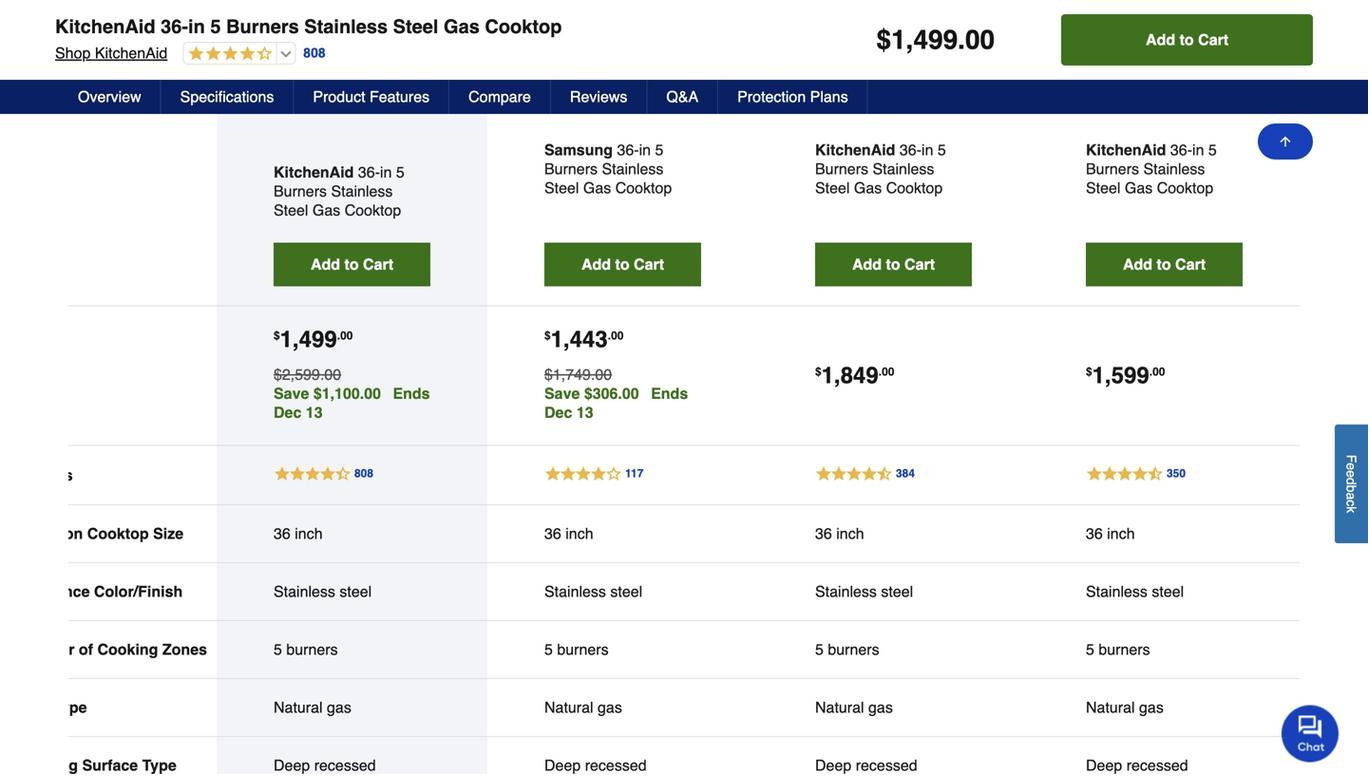 Task type: describe. For each thing, give the bounding box(es) containing it.
1 5 burners cell from the left
[[274, 641, 430, 660]]

size
[[153, 525, 184, 543]]

burners for third 5 burners cell from the right
[[557, 641, 609, 659]]

2 gas from the left
[[598, 699, 622, 717]]

1 e from the top
[[1344, 463, 1359, 470]]

4 stainless steel cell from the left
[[1086, 583, 1243, 602]]

00 inside $ 1,599 . 00
[[1153, 365, 1165, 379]]

a
[[1344, 492, 1359, 500]]

3 stainless steel cell from the left
[[815, 583, 972, 602]]

compare
[[469, 88, 531, 105]]

ends for 1,499
[[393, 385, 430, 402]]

save $306.00
[[545, 385, 639, 402]]

arrow up image
[[1278, 134, 1293, 149]]

36 inch for fourth "36 inch" cell from the left
[[1086, 525, 1135, 543]]

save for 1,443
[[545, 385, 580, 402]]

00 inside the $ 1,499 . 00
[[340, 329, 353, 343]]

1 stainless steel cell from the left
[[274, 583, 430, 602]]

1 cell from the left
[[274, 756, 430, 774]]

save $1,100.00
[[274, 385, 381, 402]]

dec for 1,443
[[545, 404, 572, 421]]

4 gas from the left
[[1139, 699, 1164, 717]]

$ 1,599 . 00
[[1086, 363, 1165, 389]]

$306.00
[[584, 385, 639, 402]]

2 natural from the left
[[545, 699, 594, 717]]

zones
[[162, 641, 207, 659]]

0 vertical spatial $ 1,499 . 00
[[877, 25, 995, 55]]

$ inside $ 1,599 . 00
[[1086, 365, 1093, 379]]

b
[[1344, 485, 1359, 492]]

3 natural gas cell from the left
[[815, 698, 972, 717]]

4 inch from the left
[[1107, 525, 1135, 543]]

2 inch from the left
[[566, 525, 594, 543]]

2 natural gas from the left
[[545, 699, 622, 717]]

4 cell from the left
[[1086, 756, 1243, 774]]

1 36 inch cell from the left
[[274, 525, 430, 544]]

plans
[[810, 88, 848, 105]]

type
[[53, 699, 87, 717]]

steel for first the stainless steel cell from left
[[340, 583, 372, 601]]

kitchenaid 36-in 5 burners stainless steel gas cooktop
[[55, 16, 562, 38]]

4 5 burners cell from the left
[[1086, 641, 1243, 660]]

2 cell from the left
[[545, 756, 701, 774]]

5 burners for 3rd 5 burners cell from the left
[[815, 641, 880, 659]]

1 gas from the left
[[327, 699, 351, 717]]

$ 1,443 . 00
[[545, 326, 624, 353]]

overview button
[[59, 80, 161, 114]]

1 vertical spatial 1,499
[[280, 326, 337, 353]]

5 burners for 1st 5 burners cell from the left
[[274, 641, 338, 659]]

1 vertical spatial $ 1,499 . 00
[[274, 326, 353, 353]]

appliance
[[17, 583, 90, 601]]

00 inside $ 1,849 . 00
[[882, 365, 895, 379]]

ends for 1,443
[[651, 385, 688, 402]]

compare button
[[450, 80, 551, 114]]

1 natural from the left
[[274, 699, 323, 717]]

1 horizontal spatial 1,499
[[891, 25, 958, 55]]

reviews button
[[551, 80, 648, 114]]

5 burners for third 5 burners cell from the right
[[545, 641, 609, 659]]

13 for 1,499
[[306, 404, 323, 421]]

1 natural gas from the left
[[274, 699, 351, 717]]

. inside $ 1,599 . 00
[[1150, 365, 1153, 379]]

burners for 3rd 5 burners cell from the left
[[828, 641, 880, 659]]

2 36 inch cell from the left
[[545, 525, 701, 544]]

3 5 burners cell from the left
[[815, 641, 972, 660]]

product
[[313, 88, 365, 105]]

$ 1,849 . 00
[[815, 363, 895, 389]]

stainless steel for first the stainless steel cell from left
[[274, 583, 372, 601]]

common cooktop size
[[17, 525, 184, 543]]

. inside $ 1,443 . 00
[[608, 329, 611, 343]]

36 inch for 4th "36 inch" cell from right
[[274, 525, 323, 543]]

save for 1,499
[[274, 385, 309, 402]]

samsung
[[545, 141, 613, 159]]

stainless steel for first the stainless steel cell from the right
[[1086, 583, 1184, 601]]

k
[[1344, 506, 1359, 513]]

3 cell from the left
[[815, 756, 972, 774]]

1 36 from the left
[[274, 525, 291, 543]]

color/finish
[[94, 583, 183, 601]]

chat invite button image
[[1282, 705, 1340, 763]]

1,599
[[1093, 363, 1150, 389]]

2 36 from the left
[[545, 525, 561, 543]]

808
[[303, 45, 326, 61]]

appliance color/finish
[[17, 583, 183, 601]]

2 e from the top
[[1344, 470, 1359, 478]]

4 36 from the left
[[1086, 525, 1103, 543]]

cooking
[[97, 641, 158, 659]]

d
[[1344, 478, 1359, 485]]



Task type: vqa. For each thing, say whether or not it's contained in the screenshot.


Task type: locate. For each thing, give the bounding box(es) containing it.
number of cooking zones
[[17, 641, 207, 659]]

4 natural from the left
[[1086, 699, 1135, 717]]

q&a
[[667, 88, 699, 105]]

ratings
[[17, 466, 73, 484]]

steel for 2nd the stainless steel cell from left
[[610, 583, 643, 601]]

36-in 5 burners stainless steel gas cooktop
[[545, 141, 672, 197], [815, 141, 946, 197], [1086, 141, 1217, 197], [274, 163, 405, 219]]

2 ends dec 13 from the left
[[545, 385, 688, 421]]

save down $2,599.00 on the top of page
[[274, 385, 309, 402]]

product features button
[[294, 80, 450, 114]]

36
[[274, 525, 291, 543], [545, 525, 561, 543], [815, 525, 832, 543], [1086, 525, 1103, 543]]

36 inch for second "36 inch" cell from right
[[815, 525, 864, 543]]

1 horizontal spatial dec
[[545, 404, 572, 421]]

1 ends dec 13 from the left
[[274, 385, 430, 421]]

3 36 inch from the left
[[815, 525, 864, 543]]

13 down save $306.00
[[577, 404, 594, 421]]

00
[[965, 25, 995, 55], [340, 329, 353, 343], [611, 329, 624, 343], [882, 365, 895, 379], [1153, 365, 1165, 379]]

natural gas cell
[[274, 698, 430, 717], [545, 698, 701, 717], [815, 698, 972, 717], [1086, 698, 1243, 717]]

dec down $2,599.00 on the top of page
[[274, 404, 302, 421]]

1 burners from the left
[[286, 641, 338, 659]]

4 stainless steel from the left
[[1086, 583, 1184, 601]]

13
[[306, 404, 323, 421], [577, 404, 594, 421]]

gas
[[327, 699, 351, 717], [598, 699, 622, 717], [869, 699, 893, 717], [1139, 699, 1164, 717]]

common
[[17, 525, 83, 543]]

1 stainless steel from the left
[[274, 583, 372, 601]]

cart
[[1198, 31, 1229, 48], [363, 256, 393, 273], [634, 256, 664, 273], [905, 256, 935, 273], [1176, 256, 1206, 273]]

natural
[[274, 699, 323, 717], [545, 699, 594, 717], [815, 699, 864, 717], [1086, 699, 1135, 717]]

2 natural gas cell from the left
[[545, 698, 701, 717]]

3 stainless steel from the left
[[815, 583, 913, 601]]

steel
[[393, 16, 439, 38], [545, 179, 579, 197], [815, 179, 850, 197], [1086, 179, 1121, 197], [274, 201, 308, 219]]

add to cart button
[[1062, 14, 1313, 66], [274, 243, 430, 287], [545, 243, 701, 287], [815, 243, 972, 287], [1086, 243, 1243, 287]]

to
[[1180, 31, 1194, 48], [344, 256, 359, 273], [615, 256, 630, 273], [886, 256, 900, 273], [1157, 256, 1171, 273]]

natural gas
[[274, 699, 351, 717], [545, 699, 622, 717], [815, 699, 893, 717], [1086, 699, 1164, 717]]

gas
[[444, 16, 480, 38], [583, 179, 611, 197], [854, 179, 882, 197], [1125, 179, 1153, 197], [313, 201, 340, 219]]

ends dec 13 down $2,599.00 on the top of page
[[274, 385, 430, 421]]

2 13 from the left
[[577, 404, 594, 421]]

$1,749.00
[[545, 366, 612, 383]]

3 gas from the left
[[869, 699, 893, 717]]

1 steel from the left
[[340, 583, 372, 601]]

36 inch cell
[[274, 525, 430, 544], [545, 525, 701, 544], [815, 525, 972, 544], [1086, 525, 1243, 544]]

add
[[1146, 31, 1176, 48], [311, 256, 340, 273], [582, 256, 611, 273], [852, 256, 882, 273], [1123, 256, 1153, 273]]

2 steel from the left
[[610, 583, 643, 601]]

reviews
[[570, 88, 628, 105]]

steel
[[340, 583, 372, 601], [610, 583, 643, 601], [881, 583, 913, 601], [1152, 583, 1184, 601]]

1 horizontal spatial ends
[[651, 385, 688, 402]]

inch
[[295, 525, 323, 543], [566, 525, 594, 543], [836, 525, 864, 543], [1107, 525, 1135, 543]]

$2,599.00
[[274, 366, 341, 383]]

e
[[1344, 463, 1359, 470], [1344, 470, 1359, 478]]

stainless steel cell
[[274, 583, 430, 602], [545, 583, 701, 602], [815, 583, 972, 602], [1086, 583, 1243, 602]]

shop kitchenaid
[[55, 44, 168, 62]]

1 horizontal spatial 13
[[577, 404, 594, 421]]

2 stainless steel cell from the left
[[545, 583, 701, 602]]

protection plans
[[738, 88, 848, 105]]

specifications
[[180, 88, 274, 105]]

0 horizontal spatial ends dec 13
[[274, 385, 430, 421]]

e up b
[[1344, 470, 1359, 478]]

stainless steel
[[274, 583, 372, 601], [545, 583, 643, 601], [815, 583, 913, 601], [1086, 583, 1184, 601]]

f e e d b a c k button
[[1335, 425, 1368, 543]]

1 horizontal spatial save
[[545, 385, 580, 402]]

2 5 burners from the left
[[545, 641, 609, 659]]

number
[[17, 641, 75, 659]]

burners
[[286, 641, 338, 659], [557, 641, 609, 659], [828, 641, 880, 659], [1099, 641, 1150, 659]]

0 horizontal spatial ends
[[393, 385, 430, 402]]

3 natural gas from the left
[[815, 699, 893, 717]]

stainless steel for 2nd the stainless steel cell from right
[[815, 583, 913, 601]]

4 natural gas from the left
[[1086, 699, 1164, 717]]

q&a button
[[648, 80, 719, 114]]

kitchenaid
[[55, 16, 155, 38], [95, 44, 168, 62], [815, 141, 896, 159], [1086, 141, 1166, 159], [274, 163, 354, 181]]

36-
[[161, 16, 188, 38], [617, 141, 639, 159], [900, 141, 922, 159], [1171, 141, 1193, 159], [358, 163, 380, 181]]

dec down save $306.00
[[545, 404, 572, 421]]

1,443
[[551, 326, 608, 353]]

ends dec 13
[[274, 385, 430, 421], [545, 385, 688, 421]]

1 save from the left
[[274, 385, 309, 402]]

1,499
[[891, 25, 958, 55], [280, 326, 337, 353]]

steel for first the stainless steel cell from the right
[[1152, 583, 1184, 601]]

2 5 burners cell from the left
[[545, 641, 701, 660]]

protection
[[738, 88, 806, 105]]

4 5 burners from the left
[[1086, 641, 1150, 659]]

3 5 burners from the left
[[815, 641, 880, 659]]

5 burners
[[274, 641, 338, 659], [545, 641, 609, 659], [815, 641, 880, 659], [1086, 641, 1150, 659]]

$
[[877, 25, 891, 55], [274, 329, 280, 343], [545, 329, 551, 343], [815, 365, 822, 379], [1086, 365, 1093, 379]]

0 horizontal spatial $ 1,499 . 00
[[274, 326, 353, 353]]

product features
[[313, 88, 430, 105]]

ends
[[393, 385, 430, 402], [651, 385, 688, 402]]

dec
[[274, 404, 302, 421], [545, 404, 572, 421]]

4 natural gas cell from the left
[[1086, 698, 1243, 717]]

cooktop
[[485, 16, 562, 38], [616, 179, 672, 197], [886, 179, 943, 197], [1157, 179, 1214, 197], [345, 201, 401, 219], [87, 525, 149, 543]]

1 ends from the left
[[393, 385, 430, 402]]

ends dec 13 for 1,499
[[274, 385, 430, 421]]

36 inch for third "36 inch" cell from right
[[545, 525, 594, 543]]

save
[[274, 385, 309, 402], [545, 385, 580, 402]]

burners for 1st 5 burners cell from the left
[[286, 641, 338, 659]]

3 36 from the left
[[815, 525, 832, 543]]

4 burners from the left
[[1099, 641, 1150, 659]]

stainless steel for 2nd the stainless steel cell from left
[[545, 583, 643, 601]]

$ 1,499 . 00
[[877, 25, 995, 55], [274, 326, 353, 353]]

3 natural from the left
[[815, 699, 864, 717]]

$ inside $ 1,443 . 00
[[545, 329, 551, 343]]

13 down save $1,100.00 at the left of the page
[[306, 404, 323, 421]]

fuel type
[[17, 699, 87, 717]]

specifications button
[[161, 80, 294, 114]]

1 dec from the left
[[274, 404, 302, 421]]

add to cart
[[1146, 31, 1229, 48], [311, 256, 393, 273], [582, 256, 664, 273], [852, 256, 935, 273], [1123, 256, 1206, 273]]

dec for 1,499
[[274, 404, 302, 421]]

2 ends from the left
[[651, 385, 688, 402]]

3 steel from the left
[[881, 583, 913, 601]]

1 natural gas cell from the left
[[274, 698, 430, 717]]

0 horizontal spatial dec
[[274, 404, 302, 421]]

2 dec from the left
[[545, 404, 572, 421]]

$1,100.00
[[313, 385, 381, 402]]

3 36 inch cell from the left
[[815, 525, 972, 544]]

2 stainless steel from the left
[[545, 583, 643, 601]]

0 vertical spatial 1,499
[[891, 25, 958, 55]]

4 steel from the left
[[1152, 583, 1184, 601]]

0 horizontal spatial 13
[[306, 404, 323, 421]]

3 burners from the left
[[828, 641, 880, 659]]

e up d in the right of the page
[[1344, 463, 1359, 470]]

0 horizontal spatial save
[[274, 385, 309, 402]]

fuel
[[17, 699, 48, 717]]

ends dec 13 down $1,749.00
[[545, 385, 688, 421]]

1 13 from the left
[[306, 404, 323, 421]]

5
[[210, 16, 221, 38], [655, 141, 664, 159], [938, 141, 946, 159], [1209, 141, 1217, 159], [396, 163, 405, 181], [274, 641, 282, 659], [545, 641, 553, 659], [815, 641, 824, 659], [1086, 641, 1095, 659]]

ends dec 13 for 1,443
[[545, 385, 688, 421]]

of
[[79, 641, 93, 659]]

burners for fourth 5 burners cell from left
[[1099, 641, 1150, 659]]

protection plans button
[[719, 80, 868, 114]]

1 horizontal spatial ends dec 13
[[545, 385, 688, 421]]

save down $1,749.00
[[545, 385, 580, 402]]

36 inch
[[274, 525, 323, 543], [545, 525, 594, 543], [815, 525, 864, 543], [1086, 525, 1135, 543]]

2 save from the left
[[545, 385, 580, 402]]

00 inside $ 1,443 . 00
[[611, 329, 624, 343]]

1 horizontal spatial $ 1,499 . 00
[[877, 25, 995, 55]]

4 36 inch cell from the left
[[1086, 525, 1243, 544]]

cell
[[274, 756, 430, 774], [545, 756, 701, 774], [815, 756, 972, 774], [1086, 756, 1243, 774]]

in
[[188, 16, 205, 38], [639, 141, 651, 159], [922, 141, 934, 159], [1193, 141, 1204, 159], [380, 163, 392, 181]]

13 for 1,443
[[577, 404, 594, 421]]

2 36 inch from the left
[[545, 525, 594, 543]]

shop
[[55, 44, 91, 62]]

overview
[[78, 88, 141, 105]]

f e e d b a c k
[[1344, 455, 1359, 513]]

1 5 burners from the left
[[274, 641, 338, 659]]

steel for 2nd the stainless steel cell from right
[[881, 583, 913, 601]]

4 36 inch from the left
[[1086, 525, 1135, 543]]

.
[[958, 25, 965, 55], [337, 329, 340, 343], [608, 329, 611, 343], [879, 365, 882, 379], [1150, 365, 1153, 379]]

1,849
[[822, 363, 879, 389]]

0 horizontal spatial 1,499
[[280, 326, 337, 353]]

ends right $1,100.00
[[393, 385, 430, 402]]

features
[[370, 88, 430, 105]]

burners
[[226, 16, 299, 38], [545, 160, 598, 178], [815, 160, 869, 178], [1086, 160, 1139, 178], [274, 182, 327, 200]]

2 burners from the left
[[557, 641, 609, 659]]

$ inside $ 1,849 . 00
[[815, 365, 822, 379]]

. inside the $ 1,499 . 00
[[337, 329, 340, 343]]

1 36 inch from the left
[[274, 525, 323, 543]]

f
[[1344, 455, 1359, 463]]

stainless
[[304, 16, 388, 38], [602, 160, 664, 178], [873, 160, 935, 178], [1144, 160, 1205, 178], [331, 182, 393, 200], [274, 583, 335, 601], [545, 583, 606, 601], [815, 583, 877, 601], [1086, 583, 1148, 601]]

3 inch from the left
[[836, 525, 864, 543]]

5 burners for fourth 5 burners cell from left
[[1086, 641, 1150, 659]]

ends right $306.00
[[651, 385, 688, 402]]

. inside $ 1,849 . 00
[[879, 365, 882, 379]]

c
[[1344, 500, 1359, 507]]

4.4 stars image
[[184, 46, 272, 63]]

1 inch from the left
[[295, 525, 323, 543]]

5 burners cell
[[274, 641, 430, 660], [545, 641, 701, 660], [815, 641, 972, 660], [1086, 641, 1243, 660]]



